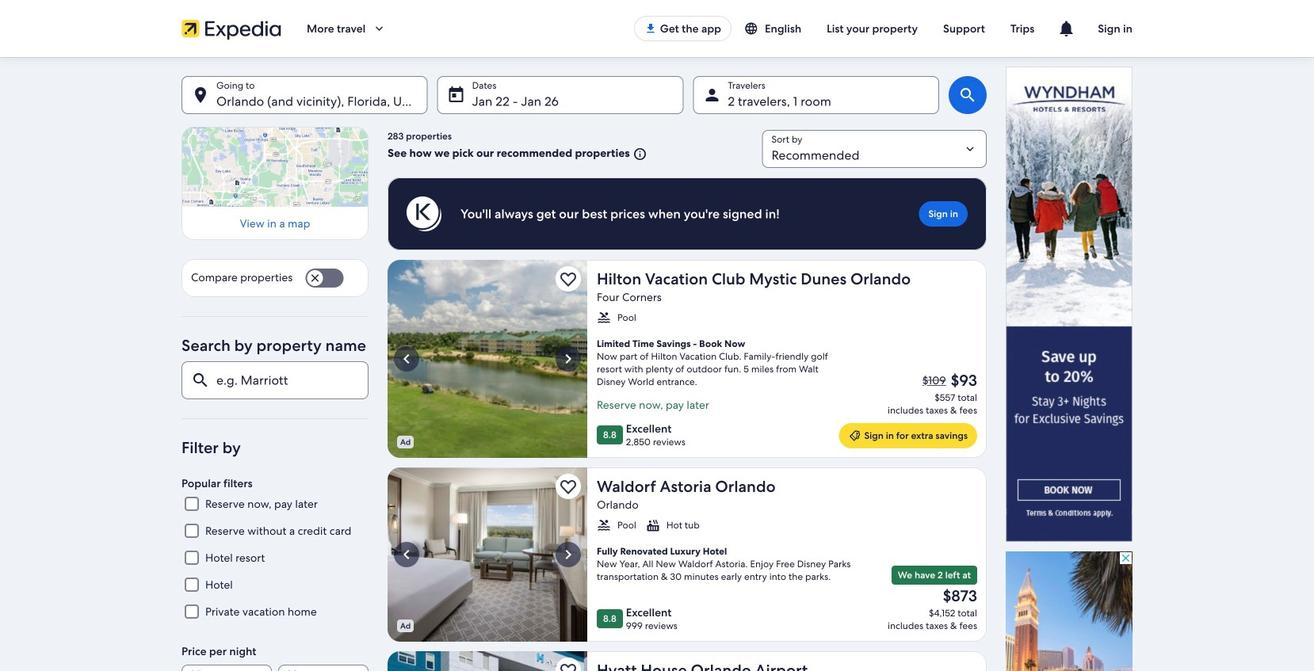 Task type: describe. For each thing, give the bounding box(es) containing it.
search image
[[959, 86, 978, 105]]

Save Waldorf Astoria Orlando to a trip checkbox
[[556, 474, 581, 500]]

static map image image
[[182, 127, 369, 207]]

Save Hyatt House Orlando Airport to a trip checkbox
[[556, 658, 581, 672]]

show next image for hilton vacation club mystic dunes orlando image
[[559, 350, 578, 369]]

pool image
[[388, 260, 588, 458]]

more travel image
[[372, 21, 386, 36]]

show previous image for hilton vacation club mystic dunes orlando image
[[397, 350, 416, 369]]

terrace/patio image
[[388, 652, 588, 672]]

download the app button image
[[644, 22, 657, 35]]

1 vertical spatial small image
[[597, 311, 611, 325]]



Task type: locate. For each thing, give the bounding box(es) containing it.
small image
[[745, 21, 765, 36], [597, 311, 611, 325], [597, 519, 611, 533]]

exterior image
[[388, 468, 588, 642]]

1 vertical spatial small image
[[646, 519, 660, 533]]

small image
[[630, 147, 648, 161], [646, 519, 660, 533]]

Save Hilton Vacation Club Mystic Dunes Orlando to a trip checkbox
[[556, 266, 581, 292]]

expedia logo image
[[182, 17, 281, 40]]

2 vertical spatial small image
[[597, 519, 611, 533]]

0 vertical spatial small image
[[745, 21, 765, 36]]

leading image
[[849, 430, 861, 442]]

0 vertical spatial small image
[[630, 147, 648, 161]]

show next image for waldorf astoria orlando image
[[559, 546, 578, 565]]

communication center icon image
[[1057, 19, 1076, 38]]

show previous image for waldorf astoria orlando image
[[397, 546, 416, 565]]



Task type: vqa. For each thing, say whether or not it's contained in the screenshot.
top Nov 29 Button
no



